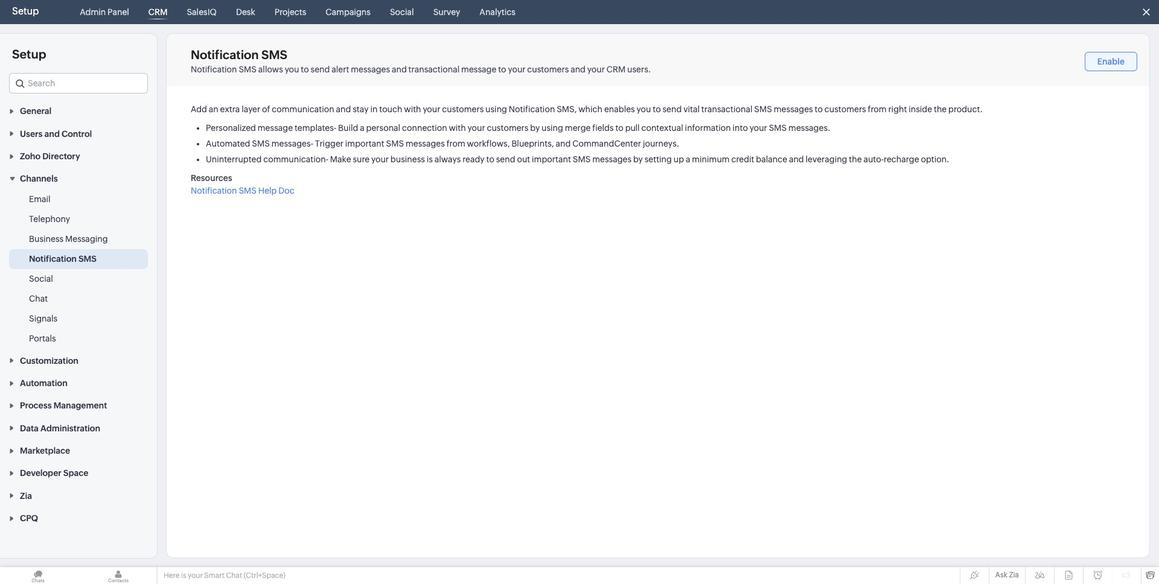 Task type: vqa. For each thing, say whether or not it's contained in the screenshot.
Folder icon on the top right of page
no



Task type: locate. For each thing, give the bounding box(es) containing it.
your
[[188, 572, 203, 581]]

crm link
[[144, 0, 172, 24]]

salesiq
[[187, 7, 217, 17]]

social
[[390, 7, 414, 17]]

chats image
[[0, 568, 76, 585]]

panel
[[108, 7, 129, 17]]

campaigns
[[326, 7, 371, 17]]

smart
[[204, 572, 225, 581]]

campaigns link
[[321, 0, 376, 24]]

projects
[[275, 7, 307, 17]]

contacts image
[[80, 568, 156, 585]]

desk
[[236, 7, 255, 17]]

survey
[[434, 7, 461, 17]]

admin
[[80, 7, 106, 17]]

ask zia
[[996, 572, 1020, 580]]

chat
[[226, 572, 242, 581]]

is
[[181, 572, 186, 581]]

zia
[[1010, 572, 1020, 580]]



Task type: describe. For each thing, give the bounding box(es) containing it.
here
[[164, 572, 180, 581]]

here is your smart chat (ctrl+space)
[[164, 572, 286, 581]]

desk link
[[231, 0, 260, 24]]

survey link
[[429, 0, 465, 24]]

ask
[[996, 572, 1008, 580]]

analytics
[[480, 7, 516, 17]]

social link
[[385, 0, 419, 24]]

crm
[[149, 7, 168, 17]]

admin panel
[[80, 7, 129, 17]]

(ctrl+space)
[[244, 572, 286, 581]]

admin panel link
[[75, 0, 134, 24]]

projects link
[[270, 0, 311, 24]]

salesiq link
[[182, 0, 222, 24]]

setup
[[12, 5, 39, 17]]

analytics link
[[475, 0, 521, 24]]



